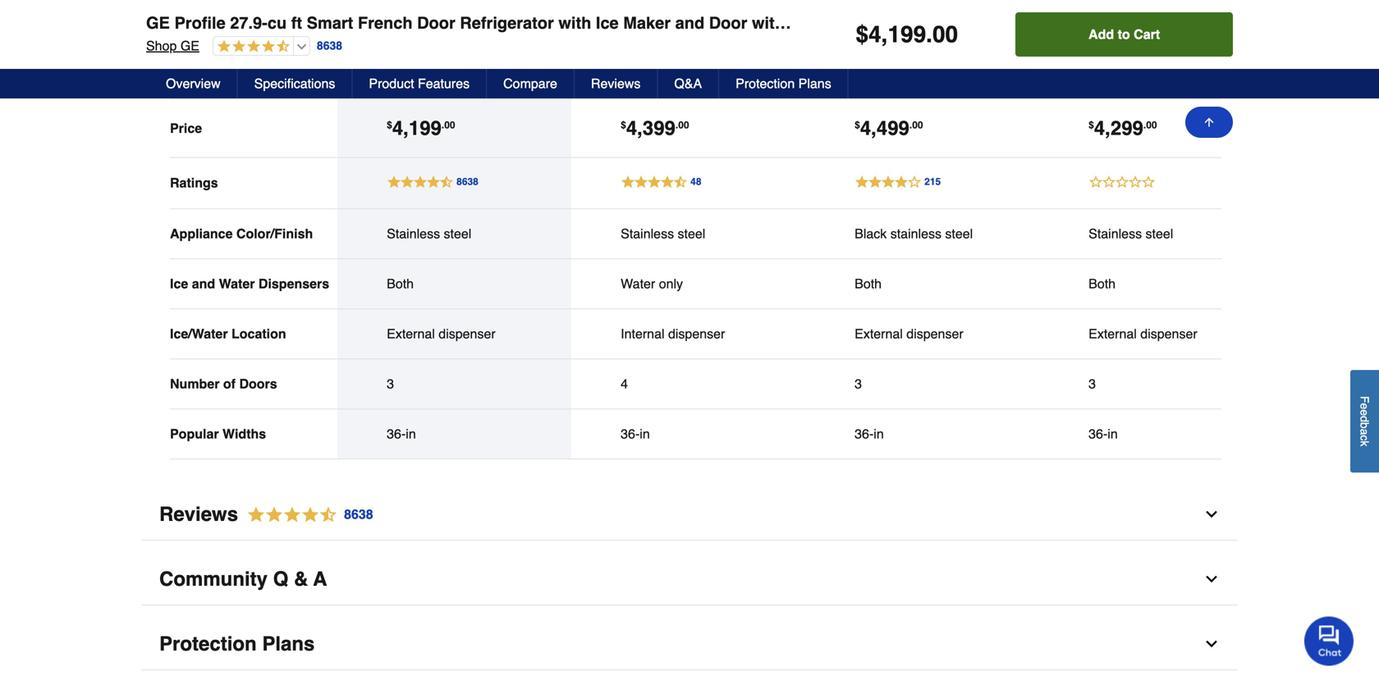 Task type: locate. For each thing, give the bounding box(es) containing it.
product features
[[369, 76, 470, 91]]

0 horizontal spatial protection plans
[[159, 633, 315, 656]]

protection plans button down the community q & a button
[[141, 619, 1239, 671]]

1 horizontal spatial 8638
[[344, 507, 373, 522]]

1 horizontal spatial 3
[[855, 376, 863, 392]]

1 horizontal spatial protection
[[736, 76, 795, 91]]

smart
[[307, 14, 353, 32]]

q&a
[[675, 76, 702, 91]]

36-in
[[387, 427, 416, 442], [621, 427, 650, 442], [855, 427, 884, 442], [1089, 427, 1119, 442]]

2 stainless steel from the left
[[621, 226, 706, 241]]

1 dispenser from the left
[[439, 326, 496, 342]]

3 both cell from the left
[[1089, 276, 1225, 292]]

1 vertical spatial chevron down image
[[1204, 636, 1221, 653]]

1 horizontal spatial both cell
[[855, 276, 991, 292]]

$ 4,199 . 00
[[856, 21, 959, 48], [387, 117, 456, 140]]

plans down q
[[262, 633, 315, 656]]

protection down community
[[159, 633, 257, 656]]

0 horizontal spatial external dispenser cell
[[387, 326, 523, 342]]

36-in for fourth 36-in cell from the right
[[387, 427, 416, 442]]

1 vertical spatial $ 4,199 . 00
[[387, 117, 456, 140]]

0 horizontal spatial stainless steel cell
[[387, 226, 523, 242]]

e
[[1359, 403, 1372, 410], [1359, 410, 1372, 416]]

stainless
[[1018, 14, 1090, 32], [387, 226, 440, 241], [621, 226, 674, 241], [1089, 226, 1143, 241]]

add
[[1089, 27, 1115, 42], [419, 56, 445, 71], [653, 56, 679, 71], [887, 56, 913, 71], [1121, 56, 1147, 71]]

external dispenser cell
[[387, 326, 523, 342], [855, 326, 991, 342], [1089, 326, 1225, 342]]

2 in from the left
[[640, 427, 650, 442]]

4.5 stars image containing 8638
[[238, 504, 374, 526]]

plans down the "within"
[[799, 76, 832, 91]]

36-in for 2nd 36-in cell from right
[[855, 427, 884, 442]]

1 vertical spatial ice
[[170, 276, 188, 291]]

1 horizontal spatial water
[[621, 276, 656, 291]]

protection plans button
[[720, 69, 849, 99], [141, 619, 1239, 671]]

2 horizontal spatial stainless steel cell
[[1089, 226, 1225, 242]]

a
[[313, 568, 327, 591]]

3 cell
[[387, 376, 523, 392], [855, 376, 991, 392], [1089, 376, 1225, 392]]

door
[[417, 14, 456, 32], [709, 14, 748, 32], [804, 14, 843, 32]]

0 horizontal spatial external
[[387, 326, 435, 342]]

protection plans down the "within"
[[736, 76, 832, 91]]

maker
[[624, 14, 671, 32]]

0 horizontal spatial protection
[[159, 633, 257, 656]]

color/finish
[[236, 226, 313, 241]]

steel
[[444, 226, 472, 241], [678, 226, 706, 241], [946, 226, 974, 241], [1146, 226, 1174, 241]]

2 external from the left
[[855, 326, 903, 342]]

q
[[273, 568, 289, 591]]

0 horizontal spatial door
[[417, 14, 456, 32]]

1 horizontal spatial $ 4,199 . 00
[[856, 21, 959, 48]]

compare button
[[487, 69, 575, 99]]

2 horizontal spatial door
[[804, 14, 843, 32]]

dispensers
[[259, 276, 330, 291]]

steel for 1st stainless steel cell from left
[[444, 226, 472, 241]]

1 stainless steel cell from the left
[[387, 226, 523, 242]]

water
[[219, 276, 255, 291], [621, 276, 656, 291]]

chevron down image up chevron down image
[[1204, 507, 1221, 523]]

1 horizontal spatial external dispenser
[[855, 326, 964, 342]]

1 external dispenser cell from the left
[[387, 326, 523, 342]]

2 horizontal spatial external
[[1089, 326, 1138, 342]]

4,199 left the resistant at right
[[869, 21, 927, 48]]

1 vertical spatial protection plans
[[159, 633, 315, 656]]

1 horizontal spatial ice
[[596, 14, 619, 32]]

community q & a button
[[141, 554, 1239, 606]]

door left the "within"
[[709, 14, 748, 32]]

1 horizontal spatial door
[[709, 14, 748, 32]]

2 36-in from the left
[[621, 427, 650, 442]]

external
[[387, 326, 435, 342], [855, 326, 903, 342], [1089, 326, 1138, 342]]

1 both from the left
[[387, 276, 414, 291]]

0 horizontal spatial both
[[387, 276, 414, 291]]

internal
[[621, 326, 665, 342]]

2 horizontal spatial both cell
[[1089, 276, 1225, 292]]

2 36- from the left
[[621, 427, 640, 442]]

2 horizontal spatial stainless steel
[[1089, 226, 1174, 241]]

3 both from the left
[[1089, 276, 1116, 291]]

4,199 down product features "button"
[[392, 117, 442, 140]]

$ 4,299 . 00
[[1089, 117, 1158, 140]]

product
[[369, 76, 414, 91]]

e up the b
[[1359, 410, 1372, 416]]

0 horizontal spatial plans
[[262, 633, 315, 656]]

number
[[170, 376, 220, 392]]

stainless steel
[[387, 226, 472, 241], [621, 226, 706, 241], [1089, 226, 1174, 241]]

protection plans down community q & a
[[159, 633, 315, 656]]

door right the "within"
[[804, 14, 843, 32]]

$ 4,499 . 00
[[855, 117, 924, 140]]

ice right with
[[596, 14, 619, 32]]

add to cart
[[1089, 27, 1161, 42], [419, 56, 491, 71], [653, 56, 725, 71], [887, 56, 959, 71], [1121, 56, 1193, 71]]

0 horizontal spatial 8638
[[317, 39, 343, 52]]

external dispenser
[[387, 326, 496, 342], [855, 326, 964, 342], [1089, 326, 1198, 342]]

1 horizontal spatial stainless steel
[[621, 226, 706, 241]]

and right "maker"
[[676, 14, 705, 32]]

1 horizontal spatial external dispenser cell
[[855, 326, 991, 342]]

0 vertical spatial and
[[676, 14, 705, 32]]

2 both from the left
[[855, 276, 882, 291]]

to down '(fingerprint-'
[[916, 56, 929, 71]]

$ inside $ 4,499 . 00
[[855, 119, 861, 131]]

3 36-in from the left
[[855, 427, 884, 442]]

8638
[[317, 39, 343, 52], [344, 507, 373, 522]]

e up d
[[1359, 403, 1372, 410]]

chevron down image
[[1204, 507, 1221, 523], [1204, 636, 1221, 653]]

8638 inside '4.5 stars' image
[[344, 507, 373, 522]]

0 horizontal spatial external dispenser
[[387, 326, 496, 342]]

arrow up image
[[1203, 116, 1216, 129]]

cart
[[1134, 27, 1161, 42], [464, 56, 491, 71], [698, 56, 725, 71], [932, 56, 959, 71], [1167, 56, 1193, 71]]

price
[[170, 121, 202, 136]]

and
[[676, 14, 705, 32], [192, 276, 215, 291]]

2 steel from the left
[[678, 226, 706, 241]]

water left only
[[621, 276, 656, 291]]

ice/water
[[170, 326, 228, 342]]

1 in from the left
[[406, 427, 416, 442]]

specifications button
[[238, 69, 353, 99]]

refrigerator
[[460, 14, 554, 32]]

add left energy
[[1089, 27, 1115, 42]]

energy
[[1144, 14, 1213, 32]]

b
[[1359, 423, 1372, 429]]

1 horizontal spatial external
[[855, 326, 903, 342]]

1 vertical spatial plans
[[262, 633, 315, 656]]

2 e from the top
[[1359, 410, 1372, 416]]

36-in for 2nd 36-in cell from left
[[621, 427, 650, 442]]

$
[[856, 21, 869, 48], [387, 119, 392, 131], [621, 119, 627, 131], [855, 119, 861, 131], [1089, 119, 1095, 131]]

and down appliance in the left of the page
[[192, 276, 215, 291]]

36- for 2nd 36-in cell from left
[[621, 427, 640, 442]]

2 horizontal spatial 3
[[1089, 376, 1097, 392]]

with
[[559, 14, 592, 32]]

0 vertical spatial reviews
[[591, 76, 641, 91]]

1 horizontal spatial protection plans
[[736, 76, 832, 91]]

3 36-in cell from the left
[[855, 426, 991, 443]]

0 vertical spatial chevron down image
[[1204, 507, 1221, 523]]

to
[[1118, 27, 1131, 42], [448, 56, 461, 71], [682, 56, 695, 71], [916, 56, 929, 71], [1150, 56, 1163, 71]]

2 horizontal spatial external dispenser
[[1089, 326, 1198, 342]]

protection down the "within"
[[736, 76, 795, 91]]

specifications
[[254, 76, 335, 91]]

1 horizontal spatial both
[[855, 276, 882, 291]]

1 vertical spatial protection plans button
[[141, 619, 1239, 671]]

.
[[927, 21, 933, 48], [442, 119, 445, 131], [676, 119, 679, 131], [910, 119, 913, 131], [1144, 119, 1147, 131]]

3
[[387, 376, 394, 392], [855, 376, 863, 392], [1089, 376, 1097, 392]]

0 vertical spatial ge
[[146, 14, 170, 32]]

dispenser
[[439, 326, 496, 342], [669, 326, 726, 342], [907, 326, 964, 342], [1141, 326, 1198, 342]]

36-
[[387, 427, 406, 442], [621, 427, 640, 442], [855, 427, 874, 442], [1089, 427, 1108, 442]]

shop ge
[[146, 38, 200, 53]]

3 in from the left
[[874, 427, 884, 442]]

1 36-in from the left
[[387, 427, 416, 442]]

ice
[[596, 14, 619, 32], [170, 276, 188, 291]]

0 horizontal spatial 3
[[387, 376, 394, 392]]

1 horizontal spatial reviews
[[591, 76, 641, 91]]

protection
[[736, 76, 795, 91], [159, 633, 257, 656]]

00 inside $ 4,499 . 00
[[913, 119, 924, 131]]

4.5 stars image down 27.9-
[[214, 39, 290, 55]]

2 3 from the left
[[855, 376, 863, 392]]

ge up shop
[[146, 14, 170, 32]]

profile
[[175, 14, 226, 32]]

3 external dispenser from the left
[[1089, 326, 1198, 342]]

k
[[1359, 441, 1372, 447]]

stainless steel cell
[[387, 226, 523, 242], [621, 226, 757, 242], [1089, 226, 1225, 242]]

4.5 stars image
[[214, 39, 290, 55], [238, 504, 374, 526]]

protection plans button down the "within"
[[720, 69, 849, 99]]

f e e d b a c k button
[[1351, 370, 1380, 473]]

both cell
[[387, 276, 523, 292], [855, 276, 991, 292], [1089, 276, 1225, 292]]

1 horizontal spatial 4,199
[[869, 21, 927, 48]]

reviews
[[591, 76, 641, 91], [159, 503, 238, 526]]

4.5 stars image up &
[[238, 504, 374, 526]]

steel)
[[1095, 14, 1139, 32]]

3 36- from the left
[[855, 427, 874, 442]]

3 external from the left
[[1089, 326, 1138, 342]]

1 horizontal spatial 3 cell
[[855, 376, 991, 392]]

2 horizontal spatial external dispenser cell
[[1089, 326, 1225, 342]]

1 horizontal spatial plans
[[799, 76, 832, 91]]

2 horizontal spatial 3 cell
[[1089, 376, 1225, 392]]

0 horizontal spatial reviews
[[159, 503, 238, 526]]

2 water from the left
[[621, 276, 656, 291]]

36-in cell
[[387, 426, 523, 443], [621, 426, 757, 443], [855, 426, 991, 443], [1089, 426, 1225, 443]]

stainless for 1st stainless steel cell from right
[[1089, 226, 1143, 241]]

add down steel)
[[1121, 56, 1147, 71]]

2 dispenser from the left
[[669, 326, 726, 342]]

ice up the ice/water on the left
[[170, 276, 188, 291]]

36- for 2nd 36-in cell from right
[[855, 427, 874, 442]]

ge down the profile
[[181, 38, 200, 53]]

both
[[387, 276, 414, 291], [855, 276, 882, 291], [1089, 276, 1116, 291]]

to left energy
[[1118, 27, 1131, 42]]

4 in from the left
[[1108, 427, 1119, 442]]

both for 3rd both cell from right
[[387, 276, 414, 291]]

2 chevron down image from the top
[[1204, 636, 1221, 653]]

1 external from the left
[[387, 326, 435, 342]]

3 stainless steel from the left
[[1089, 226, 1174, 241]]

0 vertical spatial 8638
[[317, 39, 343, 52]]

1 vertical spatial ge
[[181, 38, 200, 53]]

4,199
[[869, 21, 927, 48], [392, 117, 442, 140]]

in
[[406, 427, 416, 442], [640, 427, 650, 442], [874, 427, 884, 442], [1108, 427, 1119, 442]]

4 36- from the left
[[1089, 427, 1108, 442]]

4 36-in from the left
[[1089, 427, 1119, 442]]

0 horizontal spatial $ 4,199 . 00
[[387, 117, 456, 140]]

external for second external dispenser 'cell' from the left
[[855, 326, 903, 342]]

4 steel from the left
[[1146, 226, 1174, 241]]

3 3 cell from the left
[[1089, 376, 1225, 392]]

2 both cell from the left
[[855, 276, 991, 292]]

0 horizontal spatial and
[[192, 276, 215, 291]]

add to cart button
[[1016, 12, 1234, 57], [387, 45, 523, 82], [621, 45, 757, 82], [855, 45, 991, 82], [1089, 45, 1225, 82]]

4 cell
[[621, 376, 757, 392]]

0 vertical spatial ice
[[596, 14, 619, 32]]

1 vertical spatial 8638
[[344, 507, 373, 522]]

protection plans
[[736, 76, 832, 91], [159, 633, 315, 656]]

3 door from the left
[[804, 14, 843, 32]]

1 chevron down image from the top
[[1204, 507, 1221, 523]]

0 horizontal spatial 3 cell
[[387, 376, 523, 392]]

chevron down image down chevron down image
[[1204, 636, 1221, 653]]

ice/water location
[[170, 326, 286, 342]]

0 vertical spatial protection plans
[[736, 76, 832, 91]]

1 external dispenser from the left
[[387, 326, 496, 342]]

q&a button
[[658, 69, 720, 99]]

. inside $ 4,499 . 00
[[910, 119, 913, 131]]

. inside $ 4,299 . 00
[[1144, 119, 1147, 131]]

0 horizontal spatial water
[[219, 276, 255, 291]]

water down appliance color/finish
[[219, 276, 255, 291]]

to up "q&a"
[[682, 56, 695, 71]]

0 horizontal spatial 4,199
[[392, 117, 442, 140]]

0 vertical spatial plans
[[799, 76, 832, 91]]

0 horizontal spatial both cell
[[387, 276, 523, 292]]

door right 'french'
[[417, 14, 456, 32]]

1 vertical spatial and
[[192, 276, 215, 291]]

both for second both cell from left
[[855, 276, 882, 291]]

. inside $ 4,399 . 00
[[676, 119, 679, 131]]

1 horizontal spatial stainless steel cell
[[621, 226, 757, 242]]

1 36- from the left
[[387, 427, 406, 442]]

location
[[232, 326, 286, 342]]

00
[[933, 21, 959, 48], [445, 119, 456, 131], [679, 119, 690, 131], [913, 119, 924, 131], [1147, 119, 1158, 131]]

0 horizontal spatial stainless steel
[[387, 226, 472, 241]]

0 vertical spatial $ 4,199 . 00
[[856, 21, 959, 48]]

1 steel from the left
[[444, 226, 472, 241]]

1 vertical spatial 4.5 stars image
[[238, 504, 374, 526]]

reviews up 4,399
[[591, 76, 641, 91]]

both for third both cell
[[1089, 276, 1116, 291]]

reviews up community
[[159, 503, 238, 526]]

4 dispenser from the left
[[1141, 326, 1198, 342]]

2 horizontal spatial both
[[1089, 276, 1116, 291]]



Task type: describe. For each thing, give the bounding box(es) containing it.
a
[[1359, 429, 1372, 435]]

doors
[[239, 376, 277, 392]]

features
[[418, 76, 470, 91]]

1 stainless steel from the left
[[387, 226, 472, 241]]

ft
[[291, 14, 302, 32]]

36-in for fourth 36-in cell from the left
[[1089, 427, 1119, 442]]

2 stainless steel cell from the left
[[621, 226, 757, 242]]

0 vertical spatial 4.5 stars image
[[214, 39, 290, 55]]

$ 4,399 . 00
[[621, 117, 690, 140]]

1 horizontal spatial and
[[676, 14, 705, 32]]

1 horizontal spatial ge
[[181, 38, 200, 53]]

water only cell
[[621, 276, 757, 292]]

external for first external dispenser 'cell' from the right
[[1089, 326, 1138, 342]]

popular widths
[[170, 427, 266, 442]]

in for 2nd 36-in cell from left
[[640, 427, 650, 442]]

1 vertical spatial reviews
[[159, 503, 238, 526]]

2 external dispenser from the left
[[855, 326, 964, 342]]

add down '(fingerprint-'
[[887, 56, 913, 71]]

product features button
[[353, 69, 487, 99]]

ge profile 27.9-cu ft smart french door refrigerator with ice maker and door within door (fingerprint-resistant stainless steel) energy star
[[146, 14, 1261, 32]]

00 inside $ 4,399 . 00
[[679, 119, 690, 131]]

3 3 from the left
[[1089, 376, 1097, 392]]

f e e d b a c k
[[1359, 396, 1372, 447]]

in for 2nd 36-in cell from right
[[874, 427, 884, 442]]

36- for fourth 36-in cell from the right
[[387, 427, 406, 442]]

chevron down image
[[1204, 572, 1221, 588]]

black stainless steel
[[855, 226, 974, 241]]

cu
[[268, 14, 287, 32]]

1 vertical spatial 4,199
[[392, 117, 442, 140]]

1 3 from the left
[[387, 376, 394, 392]]

black stainless steel cell
[[855, 226, 991, 242]]

1 e from the top
[[1359, 403, 1372, 410]]

4 36-in cell from the left
[[1089, 426, 1225, 443]]

chevron down image for protection plans
[[1204, 636, 1221, 653]]

number of doors
[[170, 376, 277, 392]]

widths
[[223, 427, 266, 442]]

of
[[223, 376, 236, 392]]

community
[[159, 568, 268, 591]]

f
[[1359, 396, 1372, 403]]

3 stainless steel cell from the left
[[1089, 226, 1225, 242]]

in for fourth 36-in cell from the right
[[406, 427, 416, 442]]

1 water from the left
[[219, 276, 255, 291]]

$ inside $ 4,299 . 00
[[1089, 119, 1095, 131]]

reviews inside button
[[591, 76, 641, 91]]

2 external dispenser cell from the left
[[855, 326, 991, 342]]

4,499
[[861, 117, 910, 140]]

reviews button
[[575, 69, 658, 99]]

stainless
[[891, 226, 942, 241]]

internal dispenser cell
[[621, 326, 757, 342]]

water inside the water only cell
[[621, 276, 656, 291]]

36- for fourth 36-in cell from the left
[[1089, 427, 1108, 442]]

internal dispenser
[[621, 326, 726, 342]]

popular
[[170, 427, 219, 442]]

4,399
[[627, 117, 676, 140]]

shop
[[146, 38, 177, 53]]

stainless for 1st stainless steel cell from left
[[387, 226, 440, 241]]

0 vertical spatial 4,199
[[869, 21, 927, 48]]

appliance
[[170, 226, 233, 241]]

steel for 1st stainless steel cell from right
[[1146, 226, 1174, 241]]

3 external dispenser cell from the left
[[1089, 326, 1225, 342]]

0 vertical spatial protection plans button
[[720, 69, 849, 99]]

chevron down image for reviews
[[1204, 507, 1221, 523]]

ratings
[[170, 175, 218, 191]]

c
[[1359, 435, 1372, 441]]

chat invite button image
[[1305, 616, 1355, 667]]

1 both cell from the left
[[387, 276, 523, 292]]

2 door from the left
[[709, 14, 748, 32]]

dispenser inside cell
[[669, 326, 726, 342]]

&
[[294, 568, 308, 591]]

3 dispenser from the left
[[907, 326, 964, 342]]

external for third external dispenser 'cell' from the right
[[387, 326, 435, 342]]

stainless for second stainless steel cell from the right
[[621, 226, 674, 241]]

d
[[1359, 416, 1372, 423]]

overview
[[166, 76, 221, 91]]

within
[[752, 14, 800, 32]]

french
[[358, 14, 413, 32]]

2 3 cell from the left
[[855, 376, 991, 392]]

in for fourth 36-in cell from the left
[[1108, 427, 1119, 442]]

resistant
[[945, 14, 1013, 32]]

4,299
[[1095, 117, 1144, 140]]

black
[[855, 226, 887, 241]]

27.9-
[[230, 14, 268, 32]]

water only
[[621, 276, 683, 291]]

4
[[621, 376, 628, 392]]

(fingerprint-
[[847, 14, 945, 32]]

only
[[659, 276, 683, 291]]

steel for second stainless steel cell from the right
[[678, 226, 706, 241]]

community q & a
[[159, 568, 327, 591]]

compare
[[504, 76, 558, 91]]

00 inside $ 4,299 . 00
[[1147, 119, 1158, 131]]

0 horizontal spatial ice
[[170, 276, 188, 291]]

overview button
[[149, 69, 238, 99]]

3 steel from the left
[[946, 226, 974, 241]]

1 36-in cell from the left
[[387, 426, 523, 443]]

2 36-in cell from the left
[[621, 426, 757, 443]]

add up product features on the left top
[[419, 56, 445, 71]]

star
[[1218, 14, 1261, 32]]

appliance color/finish
[[170, 226, 313, 241]]

0 vertical spatial protection
[[736, 76, 795, 91]]

1 door from the left
[[417, 14, 456, 32]]

1 vertical spatial protection
[[159, 633, 257, 656]]

$ inside $ 4,399 . 00
[[621, 119, 627, 131]]

add up "q&a"
[[653, 56, 679, 71]]

to up features
[[448, 56, 461, 71]]

ice and water dispensers
[[170, 276, 330, 291]]

to down energy
[[1150, 56, 1163, 71]]

0 horizontal spatial ge
[[146, 14, 170, 32]]

1 3 cell from the left
[[387, 376, 523, 392]]



Task type: vqa. For each thing, say whether or not it's contained in the screenshot.


